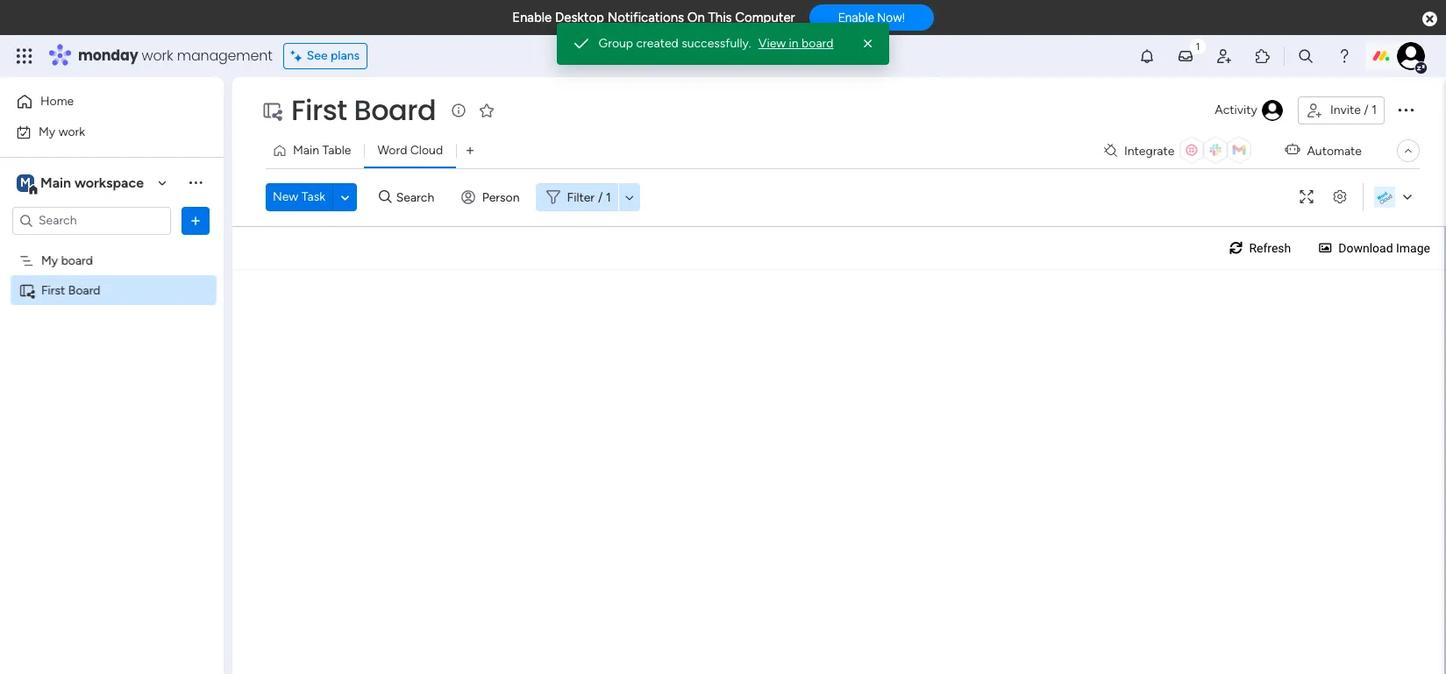 Task type: locate. For each thing, give the bounding box(es) containing it.
dapulse integrations image
[[1104, 144, 1117, 157]]

1 vertical spatial 1
[[606, 190, 611, 205]]

1 vertical spatial main
[[40, 174, 71, 191]]

1 horizontal spatial board
[[354, 90, 436, 130]]

board right in in the top of the page
[[802, 36, 834, 51]]

plans
[[331, 48, 360, 63]]

enable left desktop
[[512, 10, 552, 25]]

this
[[708, 10, 732, 25]]

board inside alert
[[802, 36, 834, 51]]

enable for enable now!
[[838, 11, 874, 25]]

0 horizontal spatial board
[[61, 253, 93, 268]]

1 vertical spatial board
[[61, 253, 93, 268]]

0 vertical spatial first
[[291, 90, 347, 130]]

1 vertical spatial my
[[41, 253, 58, 268]]

my down home on the left top
[[39, 124, 55, 139]]

new task button
[[266, 183, 332, 211]]

activity button
[[1208, 96, 1291, 125]]

0 horizontal spatial main
[[40, 174, 71, 191]]

invite
[[1330, 103, 1361, 118]]

1 horizontal spatial first
[[291, 90, 347, 130]]

angle down image
[[341, 191, 349, 204]]

work
[[142, 46, 173, 66], [58, 124, 85, 139]]

first inside list box
[[41, 283, 65, 298]]

1 image
[[1190, 36, 1206, 56]]

first
[[291, 90, 347, 130], [41, 283, 65, 298]]

first board
[[291, 90, 436, 130], [41, 283, 100, 298]]

options image
[[187, 212, 204, 229]]

1 vertical spatial board
[[68, 283, 100, 298]]

alert containing group created successfully.
[[556, 23, 890, 65]]

/ inside button
[[1364, 103, 1369, 118]]

alert
[[556, 23, 890, 65]]

workspace selection element
[[17, 172, 146, 195]]

monday work management
[[78, 46, 272, 66]]

main for main workspace
[[40, 174, 71, 191]]

first right shareable board icon
[[41, 283, 65, 298]]

0 vertical spatial board
[[354, 90, 436, 130]]

work for my
[[58, 124, 85, 139]]

1 horizontal spatial board
[[802, 36, 834, 51]]

enable
[[512, 10, 552, 25], [838, 11, 874, 25]]

1 vertical spatial /
[[598, 190, 603, 205]]

first board inside list box
[[41, 283, 100, 298]]

inbox image
[[1177, 47, 1194, 65]]

/ right filter
[[598, 190, 603, 205]]

first up main table
[[291, 90, 347, 130]]

board
[[802, 36, 834, 51], [61, 253, 93, 268]]

successfully.
[[682, 36, 751, 51]]

jacob simon image
[[1397, 42, 1425, 70]]

main inside main table button
[[293, 143, 319, 158]]

board
[[354, 90, 436, 130], [68, 283, 100, 298]]

workspace
[[74, 174, 144, 191]]

now!
[[877, 11, 905, 25]]

board down search in workspace field
[[61, 253, 93, 268]]

main right workspace icon
[[40, 174, 71, 191]]

0 horizontal spatial first board
[[41, 283, 100, 298]]

board down my board on the top left of page
[[68, 283, 100, 298]]

board inside list box
[[61, 253, 93, 268]]

show board description image
[[448, 102, 469, 119]]

board inside list box
[[68, 283, 100, 298]]

1 horizontal spatial 1
[[1372, 103, 1377, 118]]

my inside list box
[[41, 253, 58, 268]]

filter
[[567, 190, 595, 205]]

1 vertical spatial first
[[41, 283, 65, 298]]

0 vertical spatial work
[[142, 46, 173, 66]]

0 horizontal spatial work
[[58, 124, 85, 139]]

see plans
[[307, 48, 360, 63]]

0 horizontal spatial enable
[[512, 10, 552, 25]]

main table button
[[266, 137, 364, 165]]

0 vertical spatial first board
[[291, 90, 436, 130]]

shareable board image
[[261, 100, 282, 121]]

person button
[[454, 183, 530, 211]]

enable inside button
[[838, 11, 874, 25]]

/
[[1364, 103, 1369, 118], [598, 190, 603, 205]]

work inside my work button
[[58, 124, 85, 139]]

shareable board image
[[18, 282, 35, 299]]

1 right invite
[[1372, 103, 1377, 118]]

collapse board header image
[[1401, 144, 1416, 158]]

enable now!
[[838, 11, 905, 25]]

list box
[[0, 242, 224, 542]]

my
[[39, 124, 55, 139], [41, 253, 58, 268]]

/ for filter
[[598, 190, 603, 205]]

enable up close icon
[[838, 11, 874, 25]]

new
[[273, 189, 298, 204]]

computer
[[735, 10, 795, 25]]

1 horizontal spatial /
[[1364, 103, 1369, 118]]

help image
[[1336, 47, 1353, 65]]

1 vertical spatial first board
[[41, 283, 100, 298]]

new task
[[273, 189, 325, 204]]

my inside button
[[39, 124, 55, 139]]

work down home on the left top
[[58, 124, 85, 139]]

1 left "arrow down" icon
[[606, 190, 611, 205]]

word cloud
[[377, 143, 443, 158]]

work right monday
[[142, 46, 173, 66]]

enable desktop notifications on this computer
[[512, 10, 795, 25]]

desktop
[[555, 10, 604, 25]]

0 vertical spatial my
[[39, 124, 55, 139]]

board up word
[[354, 90, 436, 130]]

first board down my board on the top left of page
[[41, 283, 100, 298]]

0 vertical spatial /
[[1364, 103, 1369, 118]]

0 horizontal spatial first
[[41, 283, 65, 298]]

settings image
[[1326, 191, 1354, 204]]

/ right invite
[[1364, 103, 1369, 118]]

arrow down image
[[619, 187, 640, 208]]

0 vertical spatial board
[[802, 36, 834, 51]]

main left table
[[293, 143, 319, 158]]

enable now! button
[[809, 5, 934, 31]]

person
[[482, 190, 520, 205]]

autopilot image
[[1285, 139, 1300, 161]]

0 vertical spatial main
[[293, 143, 319, 158]]

0 horizontal spatial 1
[[606, 190, 611, 205]]

created
[[636, 36, 679, 51]]

first board up table
[[291, 90, 436, 130]]

0 horizontal spatial /
[[598, 190, 603, 205]]

option
[[0, 245, 224, 248]]

0 horizontal spatial board
[[68, 283, 100, 298]]

main inside workspace selection element
[[40, 174, 71, 191]]

in
[[789, 36, 799, 51]]

invite / 1 button
[[1298, 96, 1385, 125]]

1 inside button
[[1372, 103, 1377, 118]]

my for my board
[[41, 253, 58, 268]]

1 vertical spatial work
[[58, 124, 85, 139]]

1
[[1372, 103, 1377, 118], [606, 190, 611, 205]]

1 horizontal spatial enable
[[838, 11, 874, 25]]

view in board link
[[758, 35, 834, 53]]

1 horizontal spatial main
[[293, 143, 319, 158]]

0 vertical spatial 1
[[1372, 103, 1377, 118]]

table
[[322, 143, 351, 158]]

management
[[177, 46, 272, 66]]

my down search in workspace field
[[41, 253, 58, 268]]

main
[[293, 143, 319, 158], [40, 174, 71, 191]]

home
[[40, 94, 74, 109]]

1 horizontal spatial work
[[142, 46, 173, 66]]

notifications image
[[1138, 47, 1156, 65]]

Search in workspace field
[[37, 210, 146, 231]]



Task type: describe. For each thing, give the bounding box(es) containing it.
enable for enable desktop notifications on this computer
[[512, 10, 552, 25]]

group created successfully. view in board
[[599, 36, 834, 51]]

options image
[[1395, 99, 1416, 120]]

1 for invite / 1
[[1372, 103, 1377, 118]]

select product image
[[16, 47, 33, 65]]

add to favorites image
[[478, 101, 496, 119]]

add view image
[[467, 144, 474, 157]]

workspace image
[[17, 173, 34, 193]]

open full screen image
[[1293, 191, 1321, 204]]

integrate
[[1124, 143, 1175, 158]]

dapulse close image
[[1423, 11, 1437, 28]]

v2 search image
[[379, 187, 392, 207]]

my work button
[[11, 118, 189, 146]]

/ for invite
[[1364, 103, 1369, 118]]

1 for filter / 1
[[606, 190, 611, 205]]

my work
[[39, 124, 85, 139]]

Search field
[[392, 185, 444, 210]]

word cloud button
[[364, 137, 456, 165]]

m
[[20, 175, 31, 190]]

cloud
[[410, 143, 443, 158]]

work for monday
[[142, 46, 173, 66]]

invite / 1
[[1330, 103, 1377, 118]]

home button
[[11, 88, 189, 116]]

invite members image
[[1216, 47, 1233, 65]]

activity
[[1215, 103, 1258, 118]]

task
[[301, 189, 325, 204]]

apps image
[[1254, 47, 1272, 65]]

close image
[[860, 35, 877, 53]]

my board
[[41, 253, 93, 268]]

notifications
[[607, 10, 684, 25]]

workspace options image
[[187, 174, 204, 191]]

automate
[[1307, 143, 1362, 158]]

my for my work
[[39, 124, 55, 139]]

group
[[599, 36, 633, 51]]

main for main table
[[293, 143, 319, 158]]

First Board field
[[287, 90, 441, 130]]

on
[[687, 10, 705, 25]]

list box containing my board
[[0, 242, 224, 542]]

word
[[377, 143, 407, 158]]

main workspace
[[40, 174, 144, 191]]

see plans button
[[283, 43, 368, 69]]

monday
[[78, 46, 138, 66]]

see
[[307, 48, 328, 63]]

view
[[758, 36, 786, 51]]

filter / 1
[[567, 190, 611, 205]]

main table
[[293, 143, 351, 158]]

search everything image
[[1297, 47, 1315, 65]]

1 horizontal spatial first board
[[291, 90, 436, 130]]



Task type: vqa. For each thing, say whether or not it's contained in the screenshot.
Status to the bottom
no



